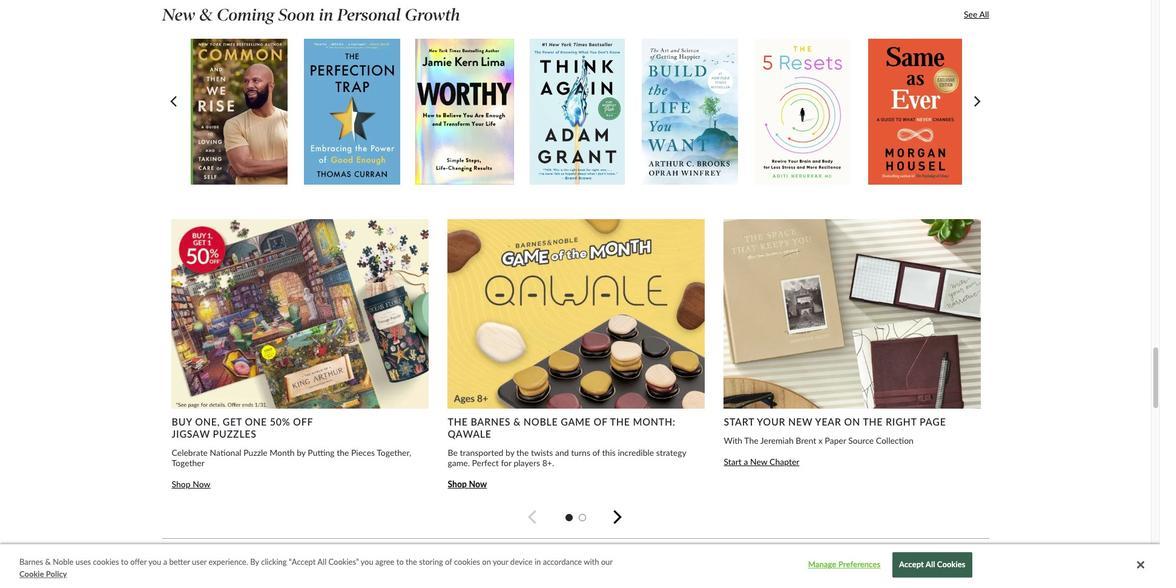 Task type: describe. For each thing, give the bounding box(es) containing it.
the inside the barnes & noble game of the month: qawale
[[610, 416, 630, 427]]

puzzles
[[213, 428, 257, 439]]

of inside the barnes & noble game of the month: qawale
[[594, 416, 608, 427]]

cookies"
[[329, 557, 359, 567]]

next
[[603, 484, 650, 509]]

jigsaw
[[172, 428, 210, 439]]

jeremiah
[[761, 435, 794, 446]]

"accept
[[289, 557, 316, 567]]

puzzle
[[244, 447, 268, 458]]

collection
[[876, 435, 914, 446]]

0 vertical spatial in
[[319, 5, 333, 25]]

on inside barnes & noble uses cookies to offer you a better user experience. by clicking "accept all cookies" you agree to the storing of cookies on your device in accordance with our cookie policy
[[482, 557, 491, 567]]

year
[[815, 416, 842, 427]]

our
[[601, 557, 613, 567]]

national
[[210, 447, 241, 458]]

this
[[602, 447, 616, 458]]

1 you from the left
[[148, 557, 161, 567]]

month:
[[633, 416, 676, 427]]

the inside barnes & noble uses cookies to offer you a better user experience. by clicking "accept all cookies" you agree to the storing of cookies on your device in accordance with our cookie policy
[[406, 557, 417, 567]]

growth
[[405, 5, 460, 25]]

your
[[757, 416, 786, 427]]

50%
[[270, 416, 290, 427]]

x
[[819, 435, 823, 446]]

with the jeremiah brent x paper source collection
[[724, 435, 914, 446]]

manage preferences button
[[807, 553, 882, 577]]

with
[[724, 435, 743, 446]]

putting
[[308, 447, 335, 458]]

barnes & noble game of the month: qawale image
[[447, 219, 705, 409]]

on inside next toolbar
[[844, 416, 861, 427]]

coming
[[217, 5, 274, 25]]

a inside next toolbar
[[744, 456, 748, 467]]

game
[[561, 416, 591, 427]]

all for accept all cookies
[[926, 560, 935, 570]]

experience.
[[209, 557, 248, 567]]

start for start a new chapter
[[724, 456, 742, 467]]

qawale
[[448, 428, 492, 439]]

one,
[[195, 416, 220, 427]]

title: build the life you want: the art and science of getting happier, author: arthur c. brooks image
[[641, 38, 739, 185]]

accept all cookies
[[899, 560, 966, 570]]

in inside barnes & noble uses cookies to offer you a better user experience. by clicking "accept all cookies" you agree to the storing of cookies on your device in accordance with our cookie policy
[[535, 557, 541, 567]]

see all link
[[824, 9, 989, 19]]

off
[[293, 416, 313, 427]]

uses
[[76, 557, 91, 567]]

now for buy one, get one 50% off
[[193, 479, 210, 489]]

title: and then we rise: a guide to loving and taking care of self, author: common image
[[190, 38, 289, 185]]

get
[[223, 416, 242, 427]]

menu containing buy one, get one 50% off
[[162, 219, 1160, 495]]

barnes inside barnes & noble uses cookies to offer you a better user experience. by clicking "accept all cookies" you agree to the storing of cookies on your device in accordance with our cookie policy
[[19, 557, 43, 567]]

accept
[[899, 560, 924, 570]]

shop for the barnes & noble game of the month: qawale
[[448, 479, 467, 489]]

one
[[245, 416, 267, 427]]

device
[[510, 557, 533, 567]]

barnes & noble uses cookies to offer you a better user experience. by clicking "accept all cookies" you agree to the storing of cookies on your device in accordance with our cookie policy
[[19, 557, 613, 579]]

offer
[[130, 557, 147, 567]]

1 vertical spatial the
[[745, 435, 759, 446]]

celebrate
[[172, 447, 208, 458]]

soon
[[278, 5, 315, 25]]

preferences
[[839, 560, 881, 570]]

policy
[[46, 569, 67, 579]]

1 to from the left
[[121, 557, 128, 567]]

and
[[555, 447, 569, 458]]

1 cookies from the left
[[93, 557, 119, 567]]

a inside barnes & noble uses cookies to offer you a better user experience. by clicking "accept all cookies" you agree to the storing of cookies on your device in accordance with our cookie policy
[[163, 557, 167, 567]]

1
[[567, 512, 571, 522]]

tab list inside next toolbar
[[162, 512, 989, 522]]

page
[[920, 416, 946, 427]]

agree
[[376, 557, 395, 567]]

shop now for the barnes & noble game of the month: qawale
[[448, 479, 487, 489]]

noble inside the barnes & noble game of the month: qawale
[[524, 416, 558, 427]]

0 vertical spatial menu
[[170, 38, 981, 185]]

source
[[849, 435, 874, 446]]

your
[[493, 557, 508, 567]]

featured products: the space that keeps you;  jeremiah brent set of 3 notebooks;   journal laccio 15x21 - 6x8 soft bordeaux​ image
[[723, 219, 981, 409]]

game.
[[448, 458, 470, 468]]

twists
[[531, 447, 553, 458]]

cookie policy link
[[19, 568, 67, 580]]

pieces
[[351, 447, 375, 458]]

1 button
[[565, 512, 573, 522]]



Task type: vqa. For each thing, say whether or not it's contained in the screenshot.
Puzzle
yes



Task type: locate. For each thing, give the bounding box(es) containing it.
0 horizontal spatial the
[[448, 416, 468, 427]]

0 horizontal spatial now
[[193, 479, 210, 489]]

cookies right uses
[[93, 557, 119, 567]]

shop now down together
[[172, 479, 210, 489]]

of inside be transported by the twists and turns of this incredible strategy game. perfect for players 8+.
[[593, 447, 600, 458]]

noble up 'policy'
[[53, 557, 74, 567]]

& inside barnes & noble uses cookies to offer you a better user experience. by clicking "accept all cookies" you agree to the storing of cookies on your device in accordance with our cookie policy
[[45, 557, 51, 567]]

1 vertical spatial a
[[163, 557, 167, 567]]

on left your
[[482, 557, 491, 567]]

the left storing
[[406, 557, 417, 567]]

& for new & coming soon in personal growth
[[199, 5, 213, 25]]

1 shop from the left
[[172, 479, 191, 489]]

on up "source"
[[844, 416, 861, 427]]

2 by from the left
[[506, 447, 515, 458]]

the inside the barnes & noble game of the month: qawale
[[448, 416, 468, 427]]

the inside celebrate national puzzle month by putting the pieces together, together
[[337, 447, 349, 458]]

1 horizontal spatial &
[[199, 5, 213, 25]]

&
[[199, 5, 213, 25], [514, 416, 521, 427], [45, 557, 51, 567]]

0 horizontal spatial on
[[482, 557, 491, 567]]

all inside barnes & noble uses cookies to offer you a better user experience. by clicking "accept all cookies" you agree to the storing of cookies on your device in accordance with our cookie policy
[[318, 557, 327, 567]]

of inside barnes & noble uses cookies to offer you a better user experience. by clicking "accept all cookies" you agree to the storing of cookies on your device in accordance with our cookie policy
[[445, 557, 452, 567]]

1 horizontal spatial noble
[[524, 416, 558, 427]]

barnes
[[471, 416, 511, 427], [19, 557, 43, 567]]

1 horizontal spatial a
[[744, 456, 748, 467]]

2 horizontal spatial all
[[980, 9, 989, 19]]

by right month
[[297, 447, 306, 458]]

perfect
[[472, 458, 499, 468]]

0 vertical spatial new
[[162, 5, 195, 25]]

new & coming soon in personal growth
[[162, 5, 460, 25]]

shop now down game.
[[448, 479, 487, 489]]

accept all cookies button
[[893, 553, 972, 578]]

0 vertical spatial of
[[594, 416, 608, 427]]

title: worthy: how to believe you are enough and transform your life, author: jamie kern lima image
[[415, 38, 515, 185]]

be transported by the twists and turns of this incredible strategy game. perfect for players 8+.
[[448, 447, 686, 468]]

in
[[319, 5, 333, 25], [535, 557, 541, 567]]

0 horizontal spatial you
[[148, 557, 161, 567]]

menu
[[170, 38, 981, 185], [162, 219, 1160, 495]]

shop now for buy one, get one 50% off
[[172, 479, 210, 489]]

1 horizontal spatial barnes
[[471, 416, 511, 427]]

now down together
[[193, 479, 210, 489]]

better
[[169, 557, 190, 567]]

the
[[448, 416, 468, 427], [745, 435, 759, 446]]

1 vertical spatial noble
[[53, 557, 74, 567]]

all right see
[[980, 9, 989, 19]]

& up cookie policy link
[[45, 557, 51, 567]]

0 vertical spatial on
[[844, 416, 861, 427]]

1 horizontal spatial you
[[361, 557, 374, 567]]

tab list
[[162, 512, 989, 522]]

together
[[172, 458, 205, 468]]

the up "source"
[[863, 416, 883, 427]]

0 horizontal spatial barnes
[[19, 557, 43, 567]]

title: think again: the power of knowing what you don't know (b&n exclusive edition), author: adam grant image
[[529, 38, 626, 185]]

new for start a new chapter
[[750, 456, 768, 467]]

celebrate national puzzle month by putting the pieces together, together
[[172, 447, 411, 468]]

& up players
[[514, 416, 521, 427]]

1 vertical spatial start
[[724, 456, 742, 467]]

shop down together
[[172, 479, 191, 489]]

buy one, get one 50% off jigsaw puzzles
[[172, 416, 313, 439]]

on
[[844, 416, 861, 427], [482, 557, 491, 567]]

barnes up qawale
[[471, 416, 511, 427]]

0 horizontal spatial shop
[[172, 479, 191, 489]]

cookies
[[93, 557, 119, 567], [454, 557, 480, 567]]

noble up twists
[[524, 416, 558, 427]]

start a new chapter
[[724, 456, 800, 467]]

0 horizontal spatial by
[[297, 447, 306, 458]]

1 vertical spatial on
[[482, 557, 491, 567]]

a left chapter
[[744, 456, 748, 467]]

1 shop now from the left
[[172, 479, 210, 489]]

in right soon at the left top
[[319, 5, 333, 25]]

1 horizontal spatial now
[[469, 479, 487, 489]]

cookies left your
[[454, 557, 480, 567]]

0 horizontal spatial all
[[318, 557, 327, 567]]

transported
[[460, 447, 504, 458]]

1 vertical spatial in
[[535, 557, 541, 567]]

0 vertical spatial the
[[448, 416, 468, 427]]

1 vertical spatial barnes
[[19, 557, 43, 567]]

2 button
[[579, 512, 586, 522]]

now down perfect at the bottom
[[469, 479, 487, 489]]

to left "offer"
[[121, 557, 128, 567]]

0 horizontal spatial cookies
[[93, 557, 119, 567]]

next button
[[603, 484, 650, 536]]

all inside 'button'
[[926, 560, 935, 570]]

0 horizontal spatial in
[[319, 5, 333, 25]]

1 by from the left
[[297, 447, 306, 458]]

2
[[580, 512, 585, 522]]

1 horizontal spatial the
[[745, 435, 759, 446]]

0 vertical spatial noble
[[524, 416, 558, 427]]

by
[[250, 557, 259, 567]]

in right device
[[535, 557, 541, 567]]

together,
[[377, 447, 411, 458]]

2 you from the left
[[361, 557, 374, 567]]

the right with at the bottom of the page
[[745, 435, 759, 446]]

shop now
[[172, 479, 210, 489], [448, 479, 487, 489]]

noble inside barnes & noble uses cookies to offer you a better user experience. by clicking "accept all cookies" you agree to the storing of cookies on your device in accordance with our cookie policy
[[53, 557, 74, 567]]

of left this
[[593, 447, 600, 458]]

see all
[[964, 9, 989, 19]]

& for barnes & noble uses cookies to offer you a better user experience. by clicking "accept all cookies" you agree to the storing of cookies on your device in accordance with our cookie policy
[[45, 557, 51, 567]]

0 vertical spatial barnes
[[471, 416, 511, 427]]

to right agree
[[397, 557, 404, 567]]

with
[[584, 557, 599, 567]]

2 vertical spatial &
[[45, 557, 51, 567]]

title: the perfection trap: embracing the power of good enough, author: thomas curran image
[[303, 38, 401, 185]]

the left pieces
[[337, 447, 349, 458]]

strategy
[[656, 447, 686, 458]]

1 horizontal spatial by
[[506, 447, 515, 458]]

1 horizontal spatial all
[[926, 560, 935, 570]]

the up qawale
[[448, 416, 468, 427]]

by
[[297, 447, 306, 458], [506, 447, 515, 458]]

user
[[192, 557, 207, 567]]

2 now from the left
[[469, 479, 487, 489]]

all right accept
[[926, 560, 935, 570]]

now for the barnes & noble game of the month: qawale
[[469, 479, 487, 489]]

paper
[[825, 435, 846, 446]]

1 horizontal spatial cookies
[[454, 557, 480, 567]]

a
[[744, 456, 748, 467], [163, 557, 167, 567]]

new
[[162, 5, 195, 25], [789, 416, 813, 427], [750, 456, 768, 467]]

2 shop now from the left
[[448, 479, 487, 489]]

next toolbar
[[162, 213, 1160, 539]]

brent
[[796, 435, 817, 446]]

0 vertical spatial a
[[744, 456, 748, 467]]

0 horizontal spatial &
[[45, 557, 51, 567]]

a left better in the bottom of the page
[[163, 557, 167, 567]]

storing
[[419, 557, 443, 567]]

1 horizontal spatial in
[[535, 557, 541, 567]]

8+.
[[542, 458, 554, 468]]

manage
[[808, 560, 837, 570]]

2 horizontal spatial new
[[789, 416, 813, 427]]

by right perfect at the bottom
[[506, 447, 515, 458]]

0 horizontal spatial a
[[163, 557, 167, 567]]

& left coming
[[199, 5, 213, 25]]

1 horizontal spatial shop
[[448, 479, 467, 489]]

players
[[514, 458, 540, 468]]

start
[[724, 416, 755, 427], [724, 456, 742, 467]]

month
[[270, 447, 295, 458]]

start down with at the bottom of the page
[[724, 456, 742, 467]]

chapter
[[770, 456, 800, 467]]

by inside celebrate national puzzle month by putting the pieces together, together
[[297, 447, 306, 458]]

of right game
[[594, 416, 608, 427]]

manage preferences
[[808, 560, 881, 570]]

0 vertical spatial &
[[199, 5, 213, 25]]

you right "offer"
[[148, 557, 161, 567]]

cookies
[[937, 560, 966, 570]]

be
[[448, 447, 458, 458]]

noble
[[524, 416, 558, 427], [53, 557, 74, 567]]

2 to from the left
[[397, 557, 404, 567]]

incredible
[[618, 447, 654, 458]]

the right for
[[517, 447, 529, 458]]

1 now from the left
[[193, 479, 210, 489]]

1 horizontal spatial new
[[750, 456, 768, 467]]

shop for buy one, get one 50% off
[[172, 479, 191, 489]]

of right storing
[[445, 557, 452, 567]]

see
[[964, 9, 978, 19]]

1 vertical spatial &
[[514, 416, 521, 427]]

1 horizontal spatial shop now
[[448, 479, 487, 489]]

1 vertical spatial menu
[[162, 219, 1160, 495]]

for
[[501, 458, 512, 468]]

0 horizontal spatial new
[[162, 5, 195, 25]]

2 vertical spatial of
[[445, 557, 452, 567]]

by inside be transported by the twists and turns of this incredible strategy game. perfect for players 8+.
[[506, 447, 515, 458]]

of
[[594, 416, 608, 427], [593, 447, 600, 458], [445, 557, 452, 567]]

1 vertical spatial new
[[789, 416, 813, 427]]

1 vertical spatial of
[[593, 447, 600, 458]]

title: same as ever: a guide to what never changes (b&n exclusive edition), author: morgan housel image
[[868, 38, 963, 185]]

barnes inside the barnes & noble game of the month: qawale
[[471, 416, 511, 427]]

shop
[[172, 479, 191, 489], [448, 479, 467, 489]]

you left agree
[[361, 557, 374, 567]]

personal
[[337, 5, 401, 25]]

& inside the barnes & noble game of the month: qawale
[[514, 416, 521, 427]]

start your new year on the right page
[[724, 416, 946, 427]]

0 horizontal spatial to
[[121, 557, 128, 567]]

all for see all
[[980, 9, 989, 19]]

start for start your new year on the right page
[[724, 416, 755, 427]]

0 horizontal spatial shop now
[[172, 479, 210, 489]]

the barnes & noble game of the month: qawale
[[448, 416, 676, 439]]

cookie
[[19, 569, 44, 579]]

title: the 5 resets: rewire your brain and body for less stress and more resilience, author: aditi nerurkar m.d. image
[[754, 38, 852, 185]]

buy
[[172, 416, 192, 427]]

1 start from the top
[[724, 416, 755, 427]]

all right "accept
[[318, 557, 327, 567]]

accordance
[[543, 557, 582, 567]]

privacy alert dialog
[[0, 544, 1160, 586]]

2 cookies from the left
[[454, 557, 480, 567]]

right
[[886, 416, 917, 427]]

tab list containing 1
[[162, 512, 989, 522]]

the up this
[[610, 416, 630, 427]]

start up with at the bottom of the page
[[724, 416, 755, 427]]

2 shop from the left
[[448, 479, 467, 489]]

1 horizontal spatial to
[[397, 557, 404, 567]]

1 horizontal spatial on
[[844, 416, 861, 427]]

0 horizontal spatial noble
[[53, 557, 74, 567]]

the inside be transported by the twists and turns of this incredible strategy game. perfect for players 8+.
[[517, 447, 529, 458]]

turns
[[571, 447, 590, 458]]

shop down game.
[[448, 479, 467, 489]]

clicking
[[261, 557, 287, 567]]

0 vertical spatial start
[[724, 416, 755, 427]]

2 start from the top
[[724, 456, 742, 467]]

2 vertical spatial new
[[750, 456, 768, 467]]

2 horizontal spatial &
[[514, 416, 521, 427]]

barnes up cookie
[[19, 557, 43, 567]]

puzzles image
[[171, 219, 429, 409]]

new for start your new year on the right page
[[789, 416, 813, 427]]

you
[[148, 557, 161, 567], [361, 557, 374, 567]]

all
[[980, 9, 989, 19], [318, 557, 327, 567], [926, 560, 935, 570]]



